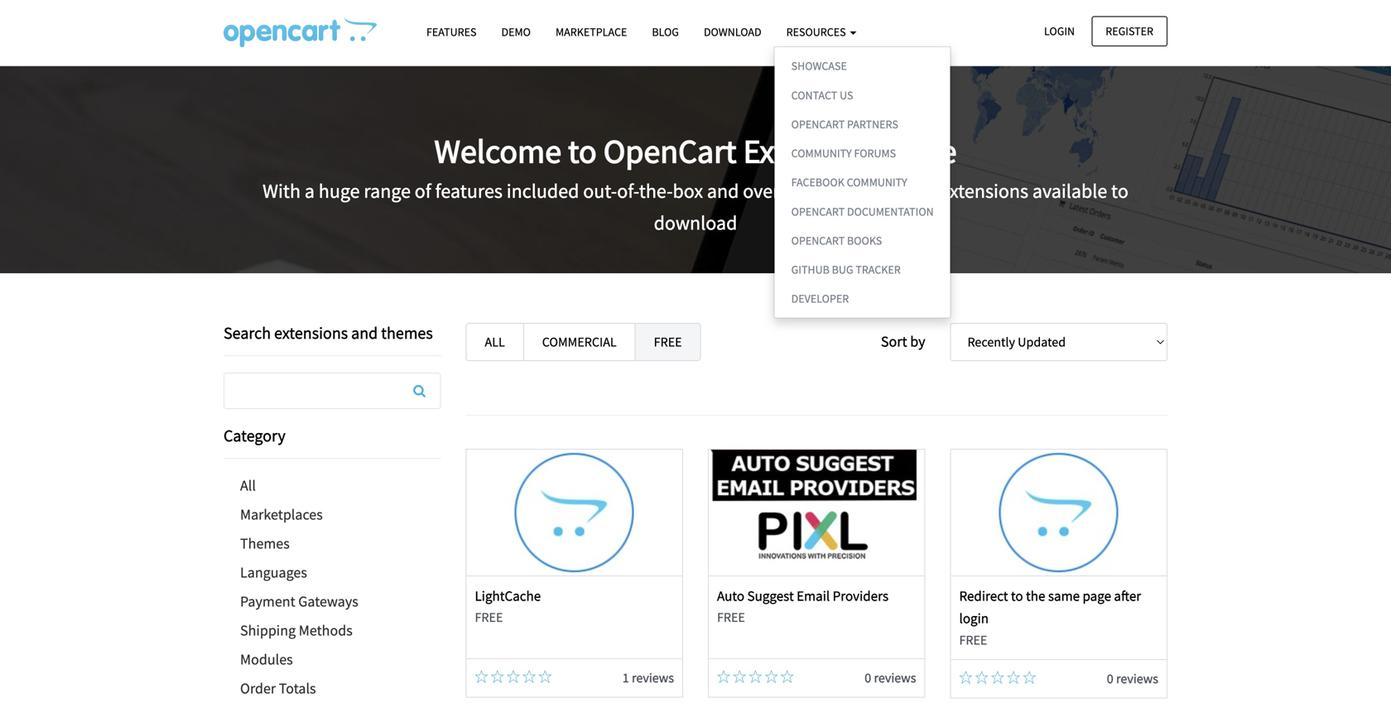 Task type: locate. For each thing, give the bounding box(es) containing it.
1 horizontal spatial and
[[707, 179, 739, 204]]

0 reviews
[[865, 670, 916, 686], [1107, 670, 1159, 687]]

0 horizontal spatial all
[[240, 476, 256, 495]]

3 star light o image from the left
[[523, 670, 536, 683]]

community up facebook
[[792, 146, 852, 161]]

partners
[[847, 117, 898, 132]]

auto suggest email providers free
[[717, 587, 889, 626]]

star light o image
[[491, 670, 504, 683], [507, 670, 520, 683], [523, 670, 536, 683], [781, 670, 794, 683], [960, 671, 973, 684], [975, 671, 989, 684], [1007, 671, 1020, 684]]

1 vertical spatial community
[[847, 175, 907, 190]]

to up out-
[[568, 130, 597, 172]]

free down login in the right of the page
[[960, 632, 988, 648]]

1 star light o image from the left
[[475, 670, 488, 683]]

reviews
[[632, 670, 674, 686], [874, 670, 916, 686], [1116, 670, 1159, 687]]

demo link
[[489, 17, 543, 46]]

github bug tracker
[[792, 262, 901, 277]]

opencart up "the-" at top left
[[604, 130, 737, 172]]

welcome
[[434, 130, 562, 172]]

4 star light o image from the left
[[733, 670, 746, 683]]

opencart up the github
[[792, 233, 845, 248]]

1 horizontal spatial free
[[717, 609, 745, 626]]

login
[[1044, 24, 1075, 39]]

2 horizontal spatial to
[[1112, 179, 1129, 204]]

and left themes
[[351, 323, 378, 343]]

shipping methods link
[[224, 616, 441, 645]]

8 star light o image from the left
[[1023, 671, 1036, 684]]

themes link
[[224, 529, 441, 558]]

to for opencart
[[568, 130, 597, 172]]

extensions right search
[[274, 323, 348, 343]]

free down 'lightcache'
[[475, 609, 503, 626]]

free down the 'auto'
[[717, 609, 745, 626]]

1 vertical spatial and
[[351, 323, 378, 343]]

marketplaces link
[[224, 500, 441, 529]]

opencart for opencart partners
[[792, 117, 845, 132]]

sort
[[881, 332, 907, 351]]

payment gateways
[[240, 592, 358, 611]]

welcome to opencart extension store with a huge range of features included out-of-the-box and over 13 000+ additional extensions available to download
[[263, 130, 1129, 235]]

facebook community
[[792, 175, 907, 190]]

all for commercial
[[485, 334, 505, 350]]

opencart down contact
[[792, 117, 845, 132]]

marketplace link
[[543, 17, 640, 46]]

all link
[[466, 323, 524, 361], [224, 471, 441, 500]]

and
[[707, 179, 739, 204], [351, 323, 378, 343]]

0 for redirect to the same page after login
[[1107, 670, 1114, 687]]

0 horizontal spatial reviews
[[632, 670, 674, 686]]

shipping methods
[[240, 621, 353, 640]]

1 horizontal spatial extensions
[[940, 179, 1029, 204]]

to
[[568, 130, 597, 172], [1112, 179, 1129, 204], [1011, 587, 1023, 605]]

0 horizontal spatial free
[[475, 609, 503, 626]]

free
[[475, 609, 503, 626], [717, 609, 745, 626], [960, 632, 988, 648]]

7 star light o image from the left
[[991, 671, 1005, 684]]

2 vertical spatial to
[[1011, 587, 1023, 605]]

free
[[654, 334, 682, 350]]

contact us link
[[775, 81, 951, 110]]

modules
[[240, 650, 293, 669]]

2 horizontal spatial reviews
[[1116, 670, 1159, 687]]

opencart documentation
[[792, 204, 934, 219]]

extensions inside the welcome to opencart extension store with a huge range of features included out-of-the-box and over 13 000+ additional extensions available to download
[[940, 179, 1029, 204]]

0 horizontal spatial 0 reviews
[[865, 670, 916, 686]]

the-
[[639, 179, 673, 204]]

contact us
[[792, 88, 853, 102]]

opencart down 000+ on the right of the page
[[792, 204, 845, 219]]

reviews for redirect to the same page after login
[[1116, 670, 1159, 687]]

with
[[263, 179, 301, 204]]

1 reviews
[[623, 670, 674, 686]]

0 horizontal spatial and
[[351, 323, 378, 343]]

None text field
[[224, 374, 440, 408]]

0 horizontal spatial all link
[[224, 471, 441, 500]]

0 for auto suggest email providers
[[865, 670, 872, 686]]

register
[[1106, 24, 1154, 39]]

features
[[427, 24, 477, 39]]

lightcache free
[[475, 587, 541, 626]]

opencart books link
[[775, 226, 951, 255]]

1 horizontal spatial to
[[1011, 587, 1023, 605]]

lightcache image
[[467, 450, 682, 576]]

0 horizontal spatial to
[[568, 130, 597, 172]]

community
[[792, 146, 852, 161], [847, 175, 907, 190]]

0 horizontal spatial extensions
[[274, 323, 348, 343]]

tracker
[[856, 262, 901, 277]]

opencart partners link
[[775, 110, 951, 139]]

redirect to the same page after login image
[[951, 450, 1167, 576]]

box
[[673, 179, 703, 204]]

0 vertical spatial all link
[[466, 323, 524, 361]]

0 vertical spatial and
[[707, 179, 739, 204]]

and inside the welcome to opencart extension store with a huge range of features included out-of-the-box and over 13 000+ additional extensions available to download
[[707, 179, 739, 204]]

opencart
[[792, 117, 845, 132], [604, 130, 737, 172], [792, 204, 845, 219], [792, 233, 845, 248]]

extensions
[[940, 179, 1029, 204], [274, 323, 348, 343]]

email
[[797, 587, 830, 605]]

suggest
[[748, 587, 794, 605]]

showcase link
[[775, 51, 951, 81]]

13
[[784, 179, 804, 204]]

extensions down store
[[940, 179, 1029, 204]]

0 horizontal spatial 0
[[865, 670, 872, 686]]

2 horizontal spatial free
[[960, 632, 988, 648]]

free inside auto suggest email providers free
[[717, 609, 745, 626]]

0 vertical spatial all
[[485, 334, 505, 350]]

star light o image
[[475, 670, 488, 683], [539, 670, 552, 683], [717, 670, 731, 683], [733, 670, 746, 683], [749, 670, 762, 683], [765, 670, 778, 683], [991, 671, 1005, 684], [1023, 671, 1036, 684]]

all
[[485, 334, 505, 350], [240, 476, 256, 495]]

marketplace
[[556, 24, 627, 39]]

github
[[792, 262, 830, 277]]

community inside "link"
[[792, 146, 852, 161]]

community forums link
[[775, 139, 951, 168]]

payment gateways link
[[224, 587, 441, 616]]

shipping
[[240, 621, 296, 640]]

bug
[[832, 262, 854, 277]]

1 horizontal spatial reviews
[[874, 670, 916, 686]]

1 horizontal spatial all
[[485, 334, 505, 350]]

1 horizontal spatial 0
[[1107, 670, 1114, 687]]

opencart partners
[[792, 117, 898, 132]]

search extensions and themes
[[224, 323, 433, 343]]

github bug tracker link
[[775, 255, 951, 284]]

to left the
[[1011, 587, 1023, 605]]

0 vertical spatial extensions
[[940, 179, 1029, 204]]

search image
[[413, 384, 426, 398]]

and right the box
[[707, 179, 739, 204]]

order totals
[[240, 679, 316, 698]]

community forums
[[792, 146, 896, 161]]

to inside redirect to the same page after login free
[[1011, 587, 1023, 605]]

1 horizontal spatial all link
[[466, 323, 524, 361]]

page
[[1083, 587, 1112, 605]]

gateways
[[298, 592, 358, 611]]

0 vertical spatial to
[[568, 130, 597, 172]]

commercial
[[542, 334, 617, 350]]

6 star light o image from the left
[[765, 670, 778, 683]]

to right available
[[1112, 179, 1129, 204]]

1 vertical spatial all link
[[224, 471, 441, 500]]

opencart books
[[792, 233, 882, 248]]

1 horizontal spatial 0 reviews
[[1107, 670, 1159, 687]]

community down forums
[[847, 175, 907, 190]]

to for the
[[1011, 587, 1023, 605]]

1 vertical spatial all
[[240, 476, 256, 495]]

us
[[840, 88, 853, 102]]

0 vertical spatial community
[[792, 146, 852, 161]]



Task type: vqa. For each thing, say whether or not it's contained in the screenshot.
bottommost Multipurpose
no



Task type: describe. For each thing, give the bounding box(es) containing it.
showcase
[[792, 58, 847, 73]]

developer link
[[775, 284, 951, 313]]

free link
[[635, 323, 701, 361]]

4 star light o image from the left
[[781, 670, 794, 683]]

register link
[[1092, 16, 1168, 46]]

all link for commercial
[[466, 323, 524, 361]]

extension
[[743, 130, 877, 172]]

opencart for opencart books
[[792, 233, 845, 248]]

1 star light o image from the left
[[491, 670, 504, 683]]

additional
[[851, 179, 936, 204]]

3 star light o image from the left
[[717, 670, 731, 683]]

payment
[[240, 592, 295, 611]]

login link
[[1030, 16, 1089, 46]]

themes
[[381, 323, 433, 343]]

resources
[[787, 24, 848, 39]]

facebook
[[792, 175, 845, 190]]

sort by
[[881, 332, 926, 351]]

languages link
[[224, 558, 441, 587]]

included
[[507, 179, 579, 204]]

auto
[[717, 587, 745, 605]]

lightcache link
[[475, 587, 541, 605]]

blog link
[[640, 17, 692, 46]]

forums
[[854, 146, 896, 161]]

5 star light o image from the left
[[960, 671, 973, 684]]

6 star light o image from the left
[[975, 671, 989, 684]]

documentation
[[847, 204, 934, 219]]

category
[[224, 425, 286, 446]]

download link
[[692, 17, 774, 46]]

download
[[704, 24, 762, 39]]

order
[[240, 679, 276, 698]]

by
[[910, 332, 926, 351]]

login
[[960, 610, 989, 627]]

2 star light o image from the left
[[539, 670, 552, 683]]

5 star light o image from the left
[[749, 670, 762, 683]]

1 vertical spatial extensions
[[274, 323, 348, 343]]

7 star light o image from the left
[[1007, 671, 1020, 684]]

download
[[654, 210, 737, 235]]

opencart - marketplace image
[[224, 17, 377, 47]]

themes
[[240, 534, 290, 553]]

huge
[[319, 179, 360, 204]]

lightcache
[[475, 587, 541, 605]]

blog
[[652, 24, 679, 39]]

1 vertical spatial to
[[1112, 179, 1129, 204]]

after
[[1114, 587, 1141, 605]]

opencart inside the welcome to opencart extension store with a huge range of features included out-of-the-box and over 13 000+ additional extensions available to download
[[604, 130, 737, 172]]

reviews for lightcache
[[632, 670, 674, 686]]

languages
[[240, 563, 307, 582]]

0 reviews for redirect to the same page after login
[[1107, 670, 1159, 687]]

features link
[[414, 17, 489, 46]]

resources link
[[774, 17, 869, 46]]

0 reviews for auto suggest email providers
[[865, 670, 916, 686]]

redirect
[[960, 587, 1008, 605]]

features
[[435, 179, 503, 204]]

demo
[[502, 24, 531, 39]]

free inside lightcache free
[[475, 609, 503, 626]]

reviews for auto suggest email providers
[[874, 670, 916, 686]]

a
[[305, 179, 315, 204]]

2 star light o image from the left
[[507, 670, 520, 683]]

totals
[[279, 679, 316, 698]]

over
[[743, 179, 780, 204]]

auto suggest email providers image
[[709, 450, 925, 576]]

free inside redirect to the same page after login free
[[960, 632, 988, 648]]

books
[[847, 233, 882, 248]]

000+
[[808, 179, 847, 204]]

opencart documentation link
[[775, 197, 951, 226]]

range
[[364, 179, 411, 204]]

the
[[1026, 587, 1046, 605]]

out-
[[583, 179, 617, 204]]

of
[[415, 179, 431, 204]]

methods
[[299, 621, 353, 640]]

all for marketplaces
[[240, 476, 256, 495]]

opencart for opencart documentation
[[792, 204, 845, 219]]

1
[[623, 670, 629, 686]]

store
[[884, 130, 957, 172]]

modules link
[[224, 645, 441, 674]]

developer
[[792, 291, 849, 306]]

order totals link
[[224, 674, 441, 703]]

facebook community link
[[775, 168, 951, 197]]

auto suggest email providers link
[[717, 587, 889, 605]]

contact
[[792, 88, 838, 102]]

commercial link
[[523, 323, 636, 361]]

available
[[1033, 179, 1108, 204]]

same
[[1048, 587, 1080, 605]]

all link for marketplaces
[[224, 471, 441, 500]]

redirect to the same page after login free
[[960, 587, 1141, 648]]



